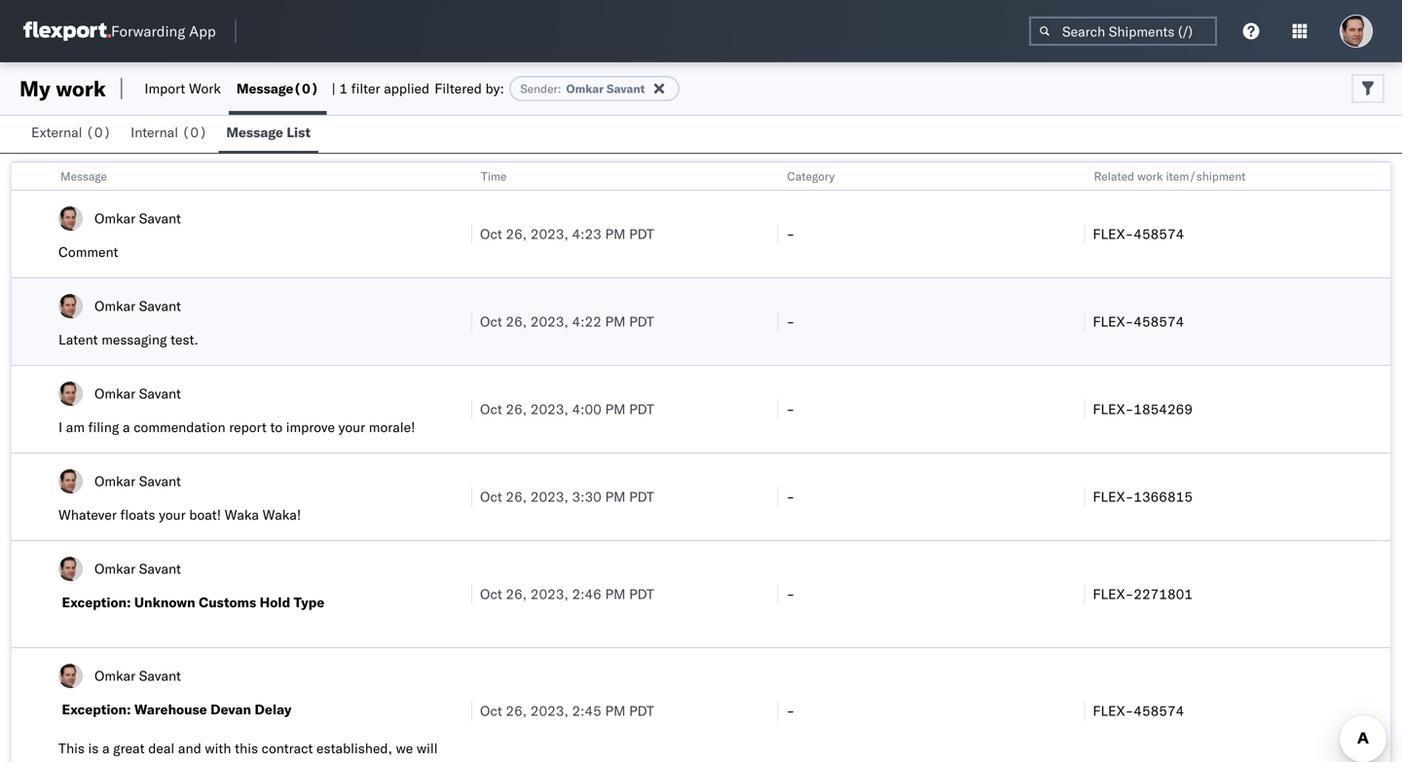Task type: describe. For each thing, give the bounding box(es) containing it.
pdt for oct 26, 2023, 4:22 pm pdt
[[629, 313, 655, 330]]

- for oct 26, 2023, 4:22 pm pdt
[[787, 313, 795, 330]]

my
[[19, 75, 50, 102]]

savant for comment
[[139, 210, 181, 227]]

omkar savant for latent
[[95, 298, 181, 315]]

forwarding
[[111, 22, 185, 40]]

26, for oct 26, 2023, 4:00 pm pdt
[[506, 401, 527, 418]]

flex- 1366815
[[1093, 489, 1194, 506]]

my work
[[19, 75, 106, 102]]

2023, for 2:45
[[531, 703, 569, 720]]

(0) for internal (0)
[[182, 124, 207, 141]]

will
[[417, 740, 438, 757]]

savant up warehouse
[[139, 668, 181, 685]]

to
[[270, 419, 283, 436]]

oct 26, 2023, 4:22 pm pdt
[[480, 313, 655, 330]]

oct 26, 2023, 3:30 pm pdt
[[480, 489, 655, 506]]

i
[[58, 419, 62, 436]]

time
[[481, 169, 507, 184]]

flexport. image
[[23, 21, 111, 41]]

whatever
[[58, 507, 117, 524]]

pdt for oct 26, 2023, 4:00 pm pdt
[[629, 401, 655, 418]]

resize handle column header for time
[[755, 163, 778, 763]]

omkar right :
[[567, 81, 604, 96]]

flex- 458574 for oct 26, 2023, 4:23 pm pdt
[[1093, 226, 1185, 243]]

sender
[[521, 81, 558, 96]]

delay
[[255, 701, 292, 719]]

pm for 4:23
[[605, 226, 626, 243]]

customs
[[199, 594, 256, 611]]

item/shipment
[[1167, 169, 1246, 184]]

2:46
[[572, 586, 602, 603]]

filter
[[351, 80, 381, 97]]

4:22
[[572, 313, 602, 330]]

omkar savant for i
[[95, 385, 181, 402]]

internal (0)
[[131, 124, 207, 141]]

pm for 3:30
[[605, 489, 626, 506]]

1
[[339, 80, 348, 97]]

app
[[189, 22, 216, 40]]

comment
[[58, 244, 118, 261]]

oct 26, 2023, 4:00 pm pdt
[[480, 401, 655, 418]]

omkar for whatever
[[95, 473, 136, 490]]

flex- for oct 26, 2023, 4:00 pm pdt
[[1093, 401, 1134, 418]]

great
[[113, 740, 145, 757]]

external (0) button
[[23, 115, 123, 153]]

latent messaging test.
[[58, 331, 199, 348]]

i am filing a commendation report to improve your morale!
[[58, 419, 415, 436]]

omkar for comment
[[95, 210, 136, 227]]

warehouse
[[134, 701, 207, 719]]

pm for 2:46
[[605, 586, 626, 603]]

1854269
[[1134, 401, 1194, 418]]

26, for oct 26, 2023, 2:45 pm pdt
[[506, 703, 527, 720]]

- for oct 26, 2023, 4:23 pm pdt
[[787, 226, 795, 243]]

flex- 458574 for oct 26, 2023, 2:45 pm pdt
[[1093, 703, 1185, 720]]

improve
[[286, 419, 335, 436]]

2:45
[[572, 703, 602, 720]]

messaging
[[102, 331, 167, 348]]

26, for oct 26, 2023, 3:30 pm pdt
[[506, 489, 527, 506]]

test.
[[171, 331, 199, 348]]

- for oct 26, 2023, 2:45 pm pdt
[[787, 703, 795, 720]]

flex- 2271801
[[1093, 586, 1194, 603]]

2023, for 4:23
[[531, 226, 569, 243]]

pdt for oct 26, 2023, 4:23 pm pdt
[[629, 226, 655, 243]]

pdt for oct 26, 2023, 2:46 pm pdt
[[629, 586, 655, 603]]

commendation
[[134, 419, 226, 436]]

this is a great deal and with this contract established, we will
[[58, 740, 438, 757]]

6 omkar savant from the top
[[95, 668, 181, 685]]

- for oct 26, 2023, 4:00 pm pdt
[[787, 401, 795, 418]]

exception: unknown customs hold type
[[62, 594, 325, 611]]

omkar up warehouse
[[95, 668, 136, 685]]

458574 for oct 26, 2023, 4:23 pm pdt
[[1134, 226, 1185, 243]]

floats
[[120, 507, 155, 524]]

type
[[294, 594, 325, 611]]

message (0)
[[237, 80, 319, 97]]

devan
[[211, 701, 251, 719]]

contract
[[262, 740, 313, 757]]

4:23
[[572, 226, 602, 243]]

- for oct 26, 2023, 3:30 pm pdt
[[787, 489, 795, 506]]

flex- for oct 26, 2023, 4:23 pm pdt
[[1093, 226, 1134, 243]]

report
[[229, 419, 267, 436]]

morale!
[[369, 419, 415, 436]]

and
[[178, 740, 201, 757]]

omkar for latent
[[95, 298, 136, 315]]

import work
[[145, 80, 221, 97]]

with
[[205, 740, 231, 757]]

waka
[[225, 507, 259, 524]]

resize handle column header for message
[[448, 163, 472, 763]]

waka!
[[263, 507, 301, 524]]

(0) for external (0)
[[86, 124, 111, 141]]

savant for exception:
[[139, 561, 181, 578]]

flex- for oct 26, 2023, 3:30 pm pdt
[[1093, 489, 1134, 506]]

omkar savant for comment
[[95, 210, 181, 227]]

message list
[[226, 124, 311, 141]]



Task type: vqa. For each thing, say whether or not it's contained in the screenshot.
NUMBERS associated with PO Numbers
no



Task type: locate. For each thing, give the bounding box(es) containing it.
2271801
[[1134, 586, 1194, 603]]

4 pdt from the top
[[629, 489, 655, 506]]

4:00
[[572, 401, 602, 418]]

2023,
[[531, 226, 569, 243], [531, 313, 569, 330], [531, 401, 569, 418], [531, 489, 569, 506], [531, 586, 569, 603], [531, 703, 569, 720]]

2 flex- from the top
[[1093, 313, 1134, 330]]

2023, left 4:00
[[531, 401, 569, 418]]

list
[[287, 124, 311, 141]]

(0) left |
[[294, 80, 319, 97]]

related
[[1094, 169, 1135, 184]]

(0) right external
[[86, 124, 111, 141]]

6 pdt from the top
[[629, 703, 655, 720]]

0 vertical spatial exception:
[[62, 594, 131, 611]]

2 vertical spatial message
[[60, 169, 107, 184]]

26, for oct 26, 2023, 4:22 pm pdt
[[506, 313, 527, 330]]

2 pm from the top
[[605, 313, 626, 330]]

3 - from the top
[[787, 401, 795, 418]]

this
[[235, 740, 258, 757]]

26, for oct 26, 2023, 2:46 pm pdt
[[506, 586, 527, 603]]

26, left 4:22
[[506, 313, 527, 330]]

0 vertical spatial work
[[56, 75, 106, 102]]

1 horizontal spatial work
[[1138, 169, 1163, 184]]

2 horizontal spatial (0)
[[294, 80, 319, 97]]

your left morale!
[[339, 419, 366, 436]]

1 horizontal spatial a
[[123, 419, 130, 436]]

sender : omkar savant
[[521, 81, 645, 96]]

2 2023, from the top
[[531, 313, 569, 330]]

savant right :
[[607, 81, 645, 96]]

savant for i
[[139, 385, 181, 402]]

pm right "3:30"
[[605, 489, 626, 506]]

pm for 4:00
[[605, 401, 626, 418]]

exception: for exception: warehouse devan delay
[[62, 701, 131, 719]]

pm right 4:23
[[605, 226, 626, 243]]

we
[[396, 740, 413, 757]]

1 vertical spatial 458574
[[1134, 313, 1185, 330]]

flex- for oct 26, 2023, 2:45 pm pdt
[[1093, 703, 1134, 720]]

1366815
[[1134, 489, 1194, 506]]

oct left 4:00
[[480, 401, 503, 418]]

message list button
[[219, 115, 319, 153]]

6 - from the top
[[787, 703, 795, 720]]

2 resize handle column header from the left
[[755, 163, 778, 763]]

pm
[[605, 226, 626, 243], [605, 313, 626, 330], [605, 401, 626, 418], [605, 489, 626, 506], [605, 586, 626, 603], [605, 703, 626, 720]]

pm for 4:22
[[605, 313, 626, 330]]

(0) right internal
[[182, 124, 207, 141]]

|
[[332, 80, 336, 97]]

6 pm from the top
[[605, 703, 626, 720]]

1 vertical spatial your
[[159, 507, 186, 524]]

oct
[[480, 226, 503, 243], [480, 313, 503, 330], [480, 401, 503, 418], [480, 489, 503, 506], [480, 586, 503, 603], [480, 703, 503, 720]]

flex- 1854269
[[1093, 401, 1194, 418]]

-
[[787, 226, 795, 243], [787, 313, 795, 330], [787, 401, 795, 418], [787, 489, 795, 506], [787, 586, 795, 603], [787, 703, 795, 720]]

1 vertical spatial work
[[1138, 169, 1163, 184]]

3 26, from the top
[[506, 401, 527, 418]]

work
[[56, 75, 106, 102], [1138, 169, 1163, 184]]

2023, for 3:30
[[531, 489, 569, 506]]

3 omkar savant from the top
[[95, 385, 181, 402]]

0 vertical spatial flex- 458574
[[1093, 226, 1185, 243]]

1 oct from the top
[[480, 226, 503, 243]]

1 vertical spatial message
[[226, 124, 283, 141]]

boat!
[[189, 507, 221, 524]]

458574 for oct 26, 2023, 4:22 pm pdt
[[1134, 313, 1185, 330]]

1 flex- 458574 from the top
[[1093, 226, 1185, 243]]

(0) for message (0)
[[294, 80, 319, 97]]

your left boat!
[[159, 507, 186, 524]]

message for list
[[226, 124, 283, 141]]

2 oct from the top
[[480, 313, 503, 330]]

2023, for 4:22
[[531, 313, 569, 330]]

1 resize handle column header from the left
[[448, 163, 472, 763]]

pm right 2:46
[[605, 586, 626, 603]]

omkar savant up messaging
[[95, 298, 181, 315]]

pdt right 4:22
[[629, 313, 655, 330]]

3:30
[[572, 489, 602, 506]]

2023, left "3:30"
[[531, 489, 569, 506]]

2023, for 2:46
[[531, 586, 569, 603]]

0 vertical spatial your
[[339, 419, 366, 436]]

1 2023, from the top
[[531, 226, 569, 243]]

4 flex- from the top
[[1093, 489, 1134, 506]]

message down external (0) button
[[60, 169, 107, 184]]

omkar up 'floats' on the left bottom
[[95, 473, 136, 490]]

1 pdt from the top
[[629, 226, 655, 243]]

26, for oct 26, 2023, 4:23 pm pdt
[[506, 226, 527, 243]]

omkar savant up filing
[[95, 385, 181, 402]]

pdt right 4:00
[[629, 401, 655, 418]]

pdt right 2:46
[[629, 586, 655, 603]]

0 horizontal spatial (0)
[[86, 124, 111, 141]]

a right is
[[102, 740, 110, 757]]

3 resize handle column header from the left
[[1061, 163, 1085, 763]]

work
[[189, 80, 221, 97]]

2023, left 2:46
[[531, 586, 569, 603]]

0 vertical spatial message
[[237, 80, 294, 97]]

omkar savant up "unknown"
[[95, 561, 181, 578]]

4 pm from the top
[[605, 489, 626, 506]]

resize handle column header for category
[[1061, 163, 1085, 763]]

omkar savant up 'floats' on the left bottom
[[95, 473, 181, 490]]

0 vertical spatial a
[[123, 419, 130, 436]]

pdt for oct 26, 2023, 2:45 pm pdt
[[629, 703, 655, 720]]

oct left 2:46
[[480, 586, 503, 603]]

omkar savant for whatever
[[95, 473, 181, 490]]

5 pm from the top
[[605, 586, 626, 603]]

2 pdt from the top
[[629, 313, 655, 330]]

a right filing
[[123, 419, 130, 436]]

5 - from the top
[[787, 586, 795, 603]]

2 vertical spatial 458574
[[1134, 703, 1185, 720]]

savant up test.
[[139, 298, 181, 315]]

6 26, from the top
[[506, 703, 527, 720]]

internal
[[131, 124, 178, 141]]

1 horizontal spatial (0)
[[182, 124, 207, 141]]

:
[[558, 81, 562, 96]]

(0)
[[294, 80, 319, 97], [86, 124, 111, 141], [182, 124, 207, 141]]

import work button
[[137, 62, 229, 115]]

am
[[66, 419, 85, 436]]

internal (0) button
[[123, 115, 219, 153]]

omkar for exception:
[[95, 561, 136, 578]]

savant up "unknown"
[[139, 561, 181, 578]]

(0) inside button
[[182, 124, 207, 141]]

omkar savant up comment on the top left of the page
[[95, 210, 181, 227]]

3 oct from the top
[[480, 401, 503, 418]]

3 pm from the top
[[605, 401, 626, 418]]

deal
[[148, 740, 175, 757]]

is
[[88, 740, 99, 757]]

4 oct from the top
[[480, 489, 503, 506]]

5 oct from the top
[[480, 586, 503, 603]]

by:
[[486, 80, 504, 97]]

savant for latent
[[139, 298, 181, 315]]

0 horizontal spatial your
[[159, 507, 186, 524]]

savant down internal (0) button
[[139, 210, 181, 227]]

unknown
[[134, 594, 196, 611]]

savant up commendation
[[139, 385, 181, 402]]

0 vertical spatial 458574
[[1134, 226, 1185, 243]]

your
[[339, 419, 366, 436], [159, 507, 186, 524]]

omkar down 'floats' on the left bottom
[[95, 561, 136, 578]]

filing
[[88, 419, 119, 436]]

3 458574 from the top
[[1134, 703, 1185, 720]]

message left list
[[226, 124, 283, 141]]

Search Shipments (/) text field
[[1030, 17, 1218, 46]]

5 2023, from the top
[[531, 586, 569, 603]]

latent
[[58, 331, 98, 348]]

whatever floats your boat! waka waka!
[[58, 507, 301, 524]]

flex- for oct 26, 2023, 2:46 pm pdt
[[1093, 586, 1134, 603]]

pdt for oct 26, 2023, 3:30 pm pdt
[[629, 489, 655, 506]]

2 flex- 458574 from the top
[[1093, 313, 1185, 330]]

savant
[[607, 81, 645, 96], [139, 210, 181, 227], [139, 298, 181, 315], [139, 385, 181, 402], [139, 473, 181, 490], [139, 561, 181, 578], [139, 668, 181, 685]]

1 pm from the top
[[605, 226, 626, 243]]

pdt
[[629, 226, 655, 243], [629, 313, 655, 330], [629, 401, 655, 418], [629, 489, 655, 506], [629, 586, 655, 603], [629, 703, 655, 720]]

2023, left 2:45
[[531, 703, 569, 720]]

1 458574 from the top
[[1134, 226, 1185, 243]]

oct for oct 26, 2023, 4:00 pm pdt
[[480, 401, 503, 418]]

applied
[[384, 80, 430, 97]]

2 omkar savant from the top
[[95, 298, 181, 315]]

26, down time
[[506, 226, 527, 243]]

message
[[237, 80, 294, 97], [226, 124, 283, 141], [60, 169, 107, 184]]

filtered
[[435, 80, 482, 97]]

work for my
[[56, 75, 106, 102]]

458574 for oct 26, 2023, 2:45 pm pdt
[[1134, 703, 1185, 720]]

5 flex- from the top
[[1093, 586, 1134, 603]]

a
[[123, 419, 130, 436], [102, 740, 110, 757]]

pm for 2:45
[[605, 703, 626, 720]]

4 resize handle column header from the left
[[1368, 163, 1391, 763]]

flex-
[[1093, 226, 1134, 243], [1093, 313, 1134, 330], [1093, 401, 1134, 418], [1093, 489, 1134, 506], [1093, 586, 1134, 603], [1093, 703, 1134, 720]]

message inside button
[[226, 124, 283, 141]]

1 vertical spatial exception:
[[62, 701, 131, 719]]

import
[[145, 80, 185, 97]]

exception: left "unknown"
[[62, 594, 131, 611]]

458574
[[1134, 226, 1185, 243], [1134, 313, 1185, 330], [1134, 703, 1185, 720]]

| 1 filter applied filtered by:
[[332, 80, 504, 97]]

established,
[[317, 740, 393, 757]]

5 pdt from the top
[[629, 586, 655, 603]]

oct 26, 2023, 2:45 pm pdt
[[480, 703, 655, 720]]

6 flex- from the top
[[1093, 703, 1134, 720]]

5 26, from the top
[[506, 586, 527, 603]]

1 - from the top
[[787, 226, 795, 243]]

2023, left 4:22
[[531, 313, 569, 330]]

26,
[[506, 226, 527, 243], [506, 313, 527, 330], [506, 401, 527, 418], [506, 489, 527, 506], [506, 586, 527, 603], [506, 703, 527, 720]]

1 flex- from the top
[[1093, 226, 1134, 243]]

omkar savant
[[95, 210, 181, 227], [95, 298, 181, 315], [95, 385, 181, 402], [95, 473, 181, 490], [95, 561, 181, 578], [95, 668, 181, 685]]

5 omkar savant from the top
[[95, 561, 181, 578]]

3 2023, from the top
[[531, 401, 569, 418]]

exception: warehouse devan delay
[[62, 701, 292, 719]]

savant up whatever floats your boat! waka waka!
[[139, 473, 181, 490]]

2 26, from the top
[[506, 313, 527, 330]]

3 flex- from the top
[[1093, 401, 1134, 418]]

omkar up latent messaging test.
[[95, 298, 136, 315]]

6 oct from the top
[[480, 703, 503, 720]]

1 omkar savant from the top
[[95, 210, 181, 227]]

omkar
[[567, 81, 604, 96], [95, 210, 136, 227], [95, 298, 136, 315], [95, 385, 136, 402], [95, 473, 136, 490], [95, 561, 136, 578], [95, 668, 136, 685]]

work up external (0)
[[56, 75, 106, 102]]

26, left 2:46
[[506, 586, 527, 603]]

flex- 458574
[[1093, 226, 1185, 243], [1093, 313, 1185, 330], [1093, 703, 1185, 720]]

26, left 2:45
[[506, 703, 527, 720]]

oct down time
[[480, 226, 503, 243]]

oct for oct 26, 2023, 2:45 pm pdt
[[480, 703, 503, 720]]

work right related
[[1138, 169, 1163, 184]]

oct 26, 2023, 4:23 pm pdt
[[480, 226, 655, 243]]

pm right 4:22
[[605, 313, 626, 330]]

1 horizontal spatial your
[[339, 419, 366, 436]]

omkar for i
[[95, 385, 136, 402]]

oct 26, 2023, 2:46 pm pdt
[[480, 586, 655, 603]]

(0) inside button
[[86, 124, 111, 141]]

26, left "3:30"
[[506, 489, 527, 506]]

savant for whatever
[[139, 473, 181, 490]]

4 2023, from the top
[[531, 489, 569, 506]]

4 - from the top
[[787, 489, 795, 506]]

26, left 4:00
[[506, 401, 527, 418]]

3 pdt from the top
[[629, 401, 655, 418]]

message for (0)
[[237, 80, 294, 97]]

1 26, from the top
[[506, 226, 527, 243]]

forwarding app
[[111, 22, 216, 40]]

resize handle column header
[[448, 163, 472, 763], [755, 163, 778, 763], [1061, 163, 1085, 763], [1368, 163, 1391, 763]]

pm right 4:00
[[605, 401, 626, 418]]

2 - from the top
[[787, 313, 795, 330]]

oct for oct 26, 2023, 4:22 pm pdt
[[480, 313, 503, 330]]

this
[[58, 740, 85, 757]]

oct left 2:45
[[480, 703, 503, 720]]

omkar up filing
[[95, 385, 136, 402]]

0 horizontal spatial a
[[102, 740, 110, 757]]

external
[[31, 124, 82, 141]]

- for oct 26, 2023, 2:46 pm pdt
[[787, 586, 795, 603]]

resize handle column header for related work item/shipment
[[1368, 163, 1391, 763]]

category
[[788, 169, 835, 184]]

pdt right 2:45
[[629, 703, 655, 720]]

oct for oct 26, 2023, 3:30 pm pdt
[[480, 489, 503, 506]]

2023, for 4:00
[[531, 401, 569, 418]]

4 omkar savant from the top
[[95, 473, 181, 490]]

oct left "3:30"
[[480, 489, 503, 506]]

omkar up comment on the top left of the page
[[95, 210, 136, 227]]

4 26, from the top
[[506, 489, 527, 506]]

2 exception: from the top
[[62, 701, 131, 719]]

flex- 458574 for oct 26, 2023, 4:22 pm pdt
[[1093, 313, 1185, 330]]

message up message list
[[237, 80, 294, 97]]

1 vertical spatial flex- 458574
[[1093, 313, 1185, 330]]

flex- for oct 26, 2023, 4:22 pm pdt
[[1093, 313, 1134, 330]]

3 flex- 458574 from the top
[[1093, 703, 1185, 720]]

omkar savant for exception:
[[95, 561, 181, 578]]

oct for oct 26, 2023, 2:46 pm pdt
[[480, 586, 503, 603]]

external (0)
[[31, 124, 111, 141]]

pm right 2:45
[[605, 703, 626, 720]]

omkar savant up warehouse
[[95, 668, 181, 685]]

exception: up is
[[62, 701, 131, 719]]

oct left 4:22
[[480, 313, 503, 330]]

2 458574 from the top
[[1134, 313, 1185, 330]]

2 vertical spatial flex- 458574
[[1093, 703, 1185, 720]]

forwarding app link
[[23, 21, 216, 41]]

pdt right "3:30"
[[629, 489, 655, 506]]

hold
[[260, 594, 291, 611]]

0 horizontal spatial work
[[56, 75, 106, 102]]

6 2023, from the top
[[531, 703, 569, 720]]

2023, left 4:23
[[531, 226, 569, 243]]

related work item/shipment
[[1094, 169, 1246, 184]]

work for related
[[1138, 169, 1163, 184]]

1 exception: from the top
[[62, 594, 131, 611]]

exception: for exception: unknown customs hold type
[[62, 594, 131, 611]]

pdt right 4:23
[[629, 226, 655, 243]]

1 vertical spatial a
[[102, 740, 110, 757]]

oct for oct 26, 2023, 4:23 pm pdt
[[480, 226, 503, 243]]



